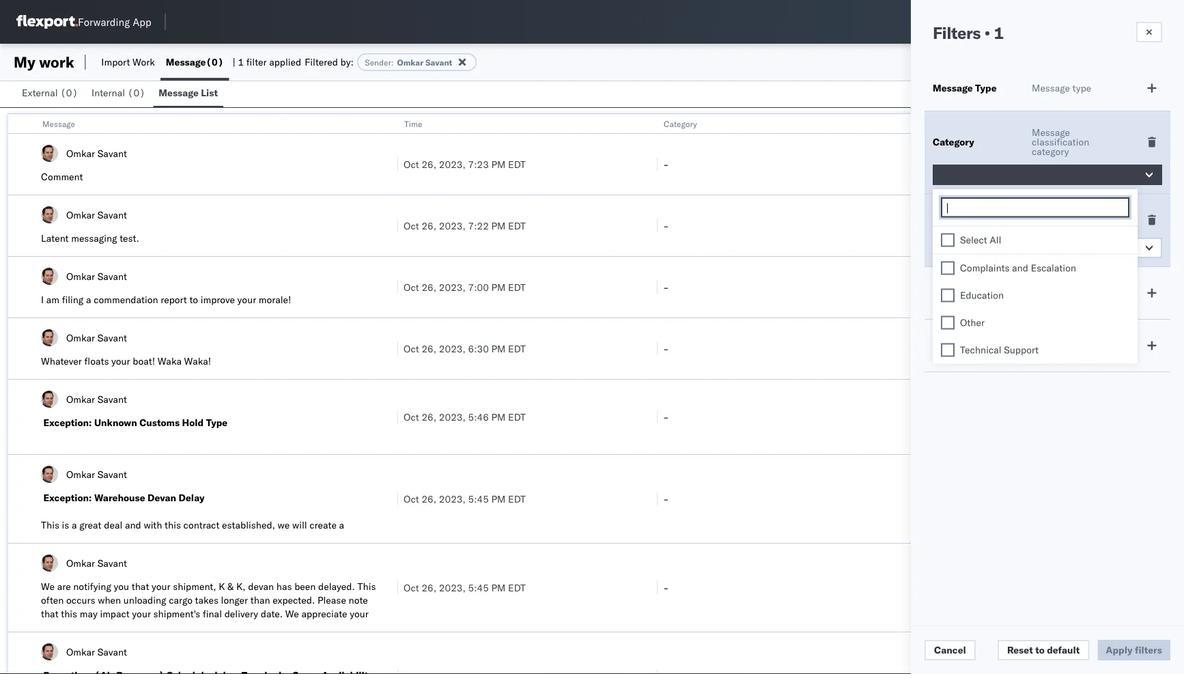 Task type: describe. For each thing, give the bounding box(es) containing it.
reset to default button
[[998, 640, 1089, 660]]

lucrative
[[41, 533, 78, 545]]

by:
[[340, 56, 354, 68]]

1 26, from the top
[[422, 158, 436, 170]]

458574 for oct 26, 2023, 7:23 pm edt
[[951, 158, 987, 170]]

education
[[960, 289, 1004, 301]]

edt for hold
[[508, 411, 526, 423]]

great
[[79, 519, 101, 531]]

category
[[1032, 145, 1069, 157]]

the inside we are notifying you that your shipment, k & k, devan has been delayed. this often occurs when unloading cargo takes longer than expected. please note that this may impact your shipment's final delivery date. we appreciate your understanding and will update you with the status of your shipment as soon as possible.
[[214, 621, 228, 633]]

omkar down floats
[[66, 393, 95, 405]]

forwarding app
[[78, 15, 151, 28]]

filter
[[246, 56, 267, 68]]

external (0) button
[[16, 81, 86, 107]]

who
[[1064, 209, 1082, 221]]

26, for latent messaging test.
[[422, 220, 436, 232]]

resize handle column header for time
[[641, 114, 657, 674]]

:
[[391, 57, 394, 67]]

cargo
[[169, 594, 193, 606]]

oct for hold
[[404, 411, 419, 423]]

edt for boat!
[[508, 342, 526, 354]]

i am filing a commendation report to improve your morale!
[[41, 294, 291, 306]]

oct for you
[[404, 582, 419, 593]]

person who sent the message
[[1032, 209, 1103, 230]]

test.
[[120, 232, 139, 244]]

1 edt from the top
[[508, 158, 526, 170]]

technical
[[960, 344, 1002, 356]]

complaints and escalation
[[960, 262, 1076, 274]]

6 pm from the top
[[491, 493, 506, 505]]

exception: unknown customs hold type
[[43, 417, 228, 429]]

waka!
[[184, 355, 211, 367]]

1 vertical spatial we
[[285, 608, 299, 620]]

delivery
[[224, 608, 258, 620]]

filters
[[933, 23, 981, 43]]

1 pm from the top
[[491, 158, 506, 170]]

2 5:45 from the top
[[468, 582, 489, 593]]

message list
[[159, 87, 218, 99]]

report
[[161, 294, 187, 306]]

message for message type
[[933, 82, 973, 94]]

related
[[923, 118, 952, 129]]

external (0)
[[22, 87, 78, 99]]

oct 26, 2023, 7:00 pm edt
[[404, 281, 526, 293]]

time
[[404, 118, 422, 129]]

latent messaging test.
[[41, 232, 139, 244]]

this inside this is a great deal and with this contract established, we will create a lucrative partnership.
[[165, 519, 181, 531]]

message type
[[1032, 82, 1091, 94]]

technical support
[[960, 344, 1039, 356]]

default
[[1047, 644, 1080, 656]]

•
[[984, 23, 990, 43]]

2023, for boat!
[[439, 342, 466, 354]]

6 edt from the top
[[508, 493, 526, 505]]

edt for a
[[508, 281, 526, 293]]

pm for you
[[491, 582, 506, 593]]

please
[[317, 594, 346, 606]]

(0) for message (0)
[[206, 56, 224, 68]]

2023, for hold
[[439, 411, 466, 423]]

to inside button
[[1035, 644, 1045, 656]]

omkar up the warehouse
[[66, 468, 95, 480]]

1 vertical spatial 1
[[238, 56, 244, 68]]

Search Shipments (/) text field
[[923, 12, 1054, 32]]

resize handle column header for related work item/shipment
[[1160, 114, 1176, 674]]

savant down impact
[[97, 646, 127, 658]]

- for latent messaging test.
[[663, 220, 669, 232]]

6:30
[[468, 342, 489, 354]]

message for message
[[42, 118, 75, 129]]

impact
[[100, 608, 130, 620]]

applied
[[269, 56, 301, 68]]

my work
[[14, 53, 74, 71]]

26, for boat!
[[422, 342, 436, 354]]

delay
[[179, 492, 205, 504]]

6 2023, from the top
[[439, 493, 466, 505]]

omkar up floats
[[66, 332, 95, 344]]

exception: for exception: unknown customs hold type
[[43, 417, 92, 429]]

2 horizontal spatial a
[[339, 519, 344, 531]]

pm for hold
[[491, 411, 506, 423]]

list box containing select all
[[933, 226, 1138, 364]]

work for related
[[954, 118, 972, 129]]

internal (0) button
[[86, 81, 153, 107]]

related work item/shipment
[[923, 118, 1030, 129]]

1 2023, from the top
[[439, 158, 466, 170]]

flexport. image
[[16, 15, 78, 29]]

app
[[133, 15, 151, 28]]

message
[[1048, 219, 1086, 230]]

omkar savant for i
[[66, 270, 127, 282]]

- for a
[[663, 281, 669, 293]]

oct for boat!
[[404, 342, 419, 354]]

we are notifying you that your shipment, k & k, devan has been delayed. this often occurs when unloading cargo takes longer than expected. please note that this may impact your shipment's final delivery date. we appreciate your understanding and will update you with the status of your shipment as soon as possible.
[[41, 580, 381, 647]]

comment
[[41, 171, 83, 183]]

shipment
[[292, 621, 332, 633]]

pm for a
[[491, 281, 506, 293]]

been
[[294, 580, 316, 592]]

message for message list
[[159, 87, 199, 99]]

sender for sender
[[933, 214, 965, 226]]

external
[[22, 87, 58, 99]]

1 oct from the top
[[404, 158, 419, 170]]

0 vertical spatial category
[[664, 118, 697, 129]]

message for message classification category
[[1032, 126, 1070, 138]]

sent
[[1085, 209, 1103, 221]]

person
[[1032, 209, 1062, 221]]

expected.
[[273, 594, 315, 606]]

2 oct 26, 2023, 5:45 pm edt from the top
[[404, 582, 526, 593]]

will inside we are notifying you that your shipment, k & k, devan has been delayed. this often occurs when unloading cargo takes longer than expected. please note that this may impact your shipment's final delivery date. we appreciate your understanding and will update you with the status of your shipment as soon as possible.
[[125, 621, 140, 633]]

your left morale!
[[237, 294, 256, 306]]

reset
[[1007, 644, 1033, 656]]

- for boat!
[[663, 342, 669, 354]]

your down date.
[[271, 621, 290, 633]]

omkar savant for we
[[66, 557, 127, 569]]

work
[[132, 56, 155, 68]]

customs
[[139, 417, 180, 429]]

escalation
[[1031, 262, 1076, 274]]

commendation
[[94, 294, 158, 306]]

flex- for oct 26, 2023, 7:00 pm edt
[[923, 281, 951, 293]]

understanding
[[41, 621, 104, 633]]

devan
[[248, 580, 274, 592]]

type
[[1073, 82, 1091, 94]]

1 vertical spatial type
[[206, 417, 228, 429]]

may
[[80, 608, 98, 620]]

warehouse
[[94, 492, 145, 504]]

omkar savant for exception:
[[66, 393, 127, 405]]

filtered
[[305, 56, 338, 68]]

unloading
[[123, 594, 166, 606]]

omkar savant down understanding
[[66, 646, 127, 658]]

this inside this is a great deal and with this contract established, we will create a lucrative partnership.
[[41, 519, 59, 531]]

0 vertical spatial and
[[1012, 262, 1028, 274]]

omkar savant for whatever
[[66, 332, 127, 344]]

oct for a
[[404, 281, 419, 293]]

this inside we are notifying you that your shipment, k & k, devan has been delayed. this often occurs when unloading cargo takes longer than expected. please note that this may impact your shipment's final delivery date. we appreciate your understanding and will update you with the status of your shipment as soon as possible.
[[61, 608, 77, 620]]

deal
[[104, 519, 122, 531]]

cancel button
[[925, 640, 976, 660]]

when
[[98, 594, 121, 606]]

will inside this is a great deal and with this contract established, we will create a lucrative partnership.
[[292, 519, 307, 531]]

savant right :
[[425, 57, 452, 67]]

pm for latent messaging test.
[[491, 220, 506, 232]]

update
[[142, 621, 172, 633]]

oct 26, 2023, 7:22 pm edt
[[404, 220, 526, 232]]

and inside this is a great deal and with this contract established, we will create a lucrative partnership.
[[125, 519, 141, 531]]

this is a great deal and with this contract established, we will create a lucrative partnership.
[[41, 519, 344, 545]]

k,
[[236, 580, 246, 592]]

your left boat!
[[111, 355, 130, 367]]

5:46
[[468, 411, 489, 423]]

shipment,
[[173, 580, 216, 592]]

savant down "partnership."
[[97, 557, 127, 569]]



Task type: vqa. For each thing, say whether or not it's contained in the screenshot.
Decision
no



Task type: locate. For each thing, give the bounding box(es) containing it.
flex- left technical
[[923, 342, 951, 354]]

0 horizontal spatial this
[[61, 608, 77, 620]]

flex- for oct 26, 2023, 7:23 pm edt
[[923, 158, 951, 170]]

0 horizontal spatial type
[[206, 417, 228, 429]]

partnership.
[[81, 533, 134, 545]]

possible.
[[41, 635, 80, 647]]

4 - from the top
[[663, 342, 669, 354]]

your up "unloading"
[[152, 580, 170, 592]]

(0)
[[206, 56, 224, 68], [60, 87, 78, 99], [128, 87, 145, 99]]

work right "related"
[[954, 118, 972, 129]]

this inside we are notifying you that your shipment, k & k, devan has been delayed. this often occurs when unloading cargo takes longer than expected. please note that this may impact your shipment's final delivery date. we appreciate your understanding and will update you with the status of your shipment as soon as possible.
[[358, 580, 376, 592]]

1 vertical spatial this
[[61, 608, 77, 620]]

import work
[[101, 56, 155, 68]]

omkar savant up 'unknown'
[[66, 393, 127, 405]]

sender : omkar savant
[[365, 57, 452, 67]]

1 vertical spatial with
[[193, 621, 211, 633]]

omkar savant up messaging on the top
[[66, 209, 127, 221]]

resize handle column header for category
[[900, 114, 916, 674]]

savant
[[425, 57, 452, 67], [97, 147, 127, 159], [97, 209, 127, 221], [981, 242, 1012, 254], [97, 270, 127, 282], [97, 332, 127, 344], [97, 393, 127, 405], [97, 468, 127, 480], [97, 557, 127, 569], [97, 646, 127, 658]]

that
[[132, 580, 149, 592], [41, 608, 58, 620]]

6 - from the top
[[663, 493, 669, 505]]

2 horizontal spatial (0)
[[206, 56, 224, 68]]

1 vertical spatial oct 26, 2023, 5:45 pm edt
[[404, 582, 526, 593]]

a right is
[[72, 519, 77, 531]]

oct
[[404, 158, 419, 170], [404, 220, 419, 232], [404, 281, 419, 293], [404, 342, 419, 354], [404, 411, 419, 423], [404, 493, 419, 505], [404, 582, 419, 593]]

flex- up flex- 1854269
[[923, 220, 951, 232]]

notifying
[[73, 580, 111, 592]]

0 vertical spatial type
[[975, 82, 997, 94]]

26, for hold
[[422, 411, 436, 423]]

to right the reset
[[1035, 644, 1045, 656]]

0 horizontal spatial as
[[335, 621, 345, 633]]

message for message type
[[1032, 82, 1070, 94]]

you up when
[[114, 580, 129, 592]]

5:45
[[468, 493, 489, 505], [468, 582, 489, 593]]

7 edt from the top
[[508, 582, 526, 593]]

2 flex- 458574 from the top
[[923, 220, 987, 232]]

0 vertical spatial 1
[[994, 23, 1004, 43]]

0 horizontal spatial category
[[664, 118, 697, 129]]

1 horizontal spatial category
[[933, 136, 974, 148]]

1 vertical spatial exception:
[[43, 492, 92, 504]]

1 horizontal spatial 1
[[994, 23, 1004, 43]]

1 resize handle column header from the left
[[381, 114, 397, 674]]

the down final
[[214, 621, 228, 633]]

1 vertical spatial and
[[125, 519, 141, 531]]

0 vertical spatial will
[[292, 519, 307, 531]]

- for hold
[[663, 411, 669, 423]]

other
[[960, 317, 985, 328]]

0 horizontal spatial sender
[[365, 57, 391, 67]]

2 vertical spatial and
[[106, 621, 122, 633]]

2023, for latent messaging test.
[[439, 220, 466, 232]]

omkar up notifying at left bottom
[[66, 557, 95, 569]]

3 2023, from the top
[[439, 281, 466, 293]]

2 2023, from the top
[[439, 220, 466, 232]]

this up understanding
[[61, 608, 77, 620]]

flex- down "related"
[[923, 158, 951, 170]]

takes
[[195, 594, 218, 606]]

4 edt from the top
[[508, 342, 526, 354]]

2 pm from the top
[[491, 220, 506, 232]]

flex- 458574 for oct 26, 2023, 7:22 pm edt
[[923, 220, 987, 232]]

work
[[39, 53, 74, 71], [954, 118, 972, 129]]

exception: up is
[[43, 492, 92, 504]]

7 26, from the top
[[422, 582, 436, 593]]

savant up 'unknown'
[[97, 393, 127, 405]]

that up "unloading"
[[132, 580, 149, 592]]

the inside person who sent the message
[[1032, 219, 1046, 230]]

flex- 458574
[[923, 158, 987, 170], [923, 220, 987, 232]]

1 vertical spatial omkar savant button
[[8, 632, 1176, 674]]

that down often
[[41, 608, 58, 620]]

3 - from the top
[[663, 281, 669, 293]]

1 horizontal spatial and
[[125, 519, 141, 531]]

1 horizontal spatial work
[[954, 118, 972, 129]]

2 oct from the top
[[404, 220, 419, 232]]

0 horizontal spatial (0)
[[60, 87, 78, 99]]

will
[[292, 519, 307, 531], [125, 621, 140, 633]]

message left created on the right of the page
[[1032, 335, 1070, 347]]

0 vertical spatial we
[[41, 580, 55, 592]]

oct 26, 2023, 6:30 pm edt
[[404, 342, 526, 354]]

a right the create
[[339, 519, 344, 531]]

0 vertical spatial with
[[144, 519, 162, 531]]

flex- 458574 for oct 26, 2023, 7:23 pm edt
[[923, 158, 987, 170]]

and right deal
[[125, 519, 141, 531]]

0 horizontal spatial that
[[41, 608, 58, 620]]

2 - from the top
[[663, 220, 669, 232]]

type
[[975, 82, 997, 94], [206, 417, 228, 429]]

2 26, from the top
[[422, 220, 436, 232]]

often
[[41, 594, 64, 606]]

1 horizontal spatial to
[[1035, 644, 1045, 656]]

contract
[[183, 519, 220, 531]]

latent
[[41, 232, 69, 244]]

floats
[[84, 355, 109, 367]]

to
[[189, 294, 198, 306], [1035, 644, 1045, 656]]

- for you
[[663, 582, 669, 593]]

1 vertical spatial will
[[125, 621, 140, 633]]

created
[[933, 339, 969, 351]]

1 vertical spatial 458574
[[951, 220, 987, 232]]

1 458574 from the top
[[951, 158, 987, 170]]

0 vertical spatial this
[[41, 519, 59, 531]]

1 5:45 from the top
[[468, 493, 489, 505]]

savant down internal (0) button
[[97, 147, 127, 159]]

4 flex- from the top
[[923, 342, 951, 354]]

26, for you
[[422, 582, 436, 593]]

0 horizontal spatial will
[[125, 621, 140, 633]]

message up category
[[1032, 126, 1070, 138]]

will right we
[[292, 519, 307, 531]]

1 horizontal spatial will
[[292, 519, 307, 531]]

than
[[250, 594, 270, 606]]

5 - from the top
[[663, 411, 669, 423]]

1 flex- from the top
[[923, 158, 951, 170]]

to right report
[[189, 294, 198, 306]]

omkar up comment
[[66, 147, 95, 159]]

we down expected.
[[285, 608, 299, 620]]

2 resize handle column header from the left
[[641, 114, 657, 674]]

with inside we are notifying you that your shipment, k & k, devan has been delayed. this often occurs when unloading cargo takes longer than expected. please note that this may impact your shipment's final delivery date. we appreciate your understanding and will update you with the status of your shipment as soon as possible.
[[193, 621, 211, 633]]

1 vertical spatial category
[[933, 136, 974, 148]]

as left soon
[[335, 621, 345, 633]]

4 pm from the top
[[491, 342, 506, 354]]

savant up the warehouse
[[97, 468, 127, 480]]

work for my
[[39, 53, 74, 71]]

1 vertical spatial sender
[[933, 214, 965, 226]]

message (0)
[[166, 56, 224, 68]]

messaging
[[71, 232, 117, 244]]

(0) inside button
[[128, 87, 145, 99]]

458574
[[951, 158, 987, 170], [951, 220, 987, 232]]

of
[[260, 621, 268, 633]]

sender
[[365, 57, 391, 67], [933, 214, 965, 226]]

0 vertical spatial you
[[114, 580, 129, 592]]

item/shipment
[[974, 118, 1030, 129]]

as right soon
[[371, 621, 381, 633]]

458574 down related work item/shipment
[[951, 158, 987, 170]]

1 horizontal spatial this
[[358, 580, 376, 592]]

waka
[[158, 355, 182, 367]]

omkar savant for latent
[[66, 209, 127, 221]]

0 horizontal spatial to
[[189, 294, 198, 306]]

3 edt from the top
[[508, 281, 526, 293]]

7 2023, from the top
[[439, 582, 466, 593]]

3 26, from the top
[[422, 281, 436, 293]]

0 horizontal spatial 1
[[238, 56, 244, 68]]

26, for a
[[422, 281, 436, 293]]

k
[[219, 580, 225, 592]]

0 horizontal spatial and
[[106, 621, 122, 633]]

message up 'message list'
[[166, 56, 206, 68]]

unknown
[[94, 417, 137, 429]]

1 horizontal spatial the
[[1032, 219, 1046, 230]]

forwarding app link
[[16, 15, 151, 29]]

omkar savant button
[[933, 238, 1162, 258], [8, 632, 1176, 674]]

None checkbox
[[941, 233, 955, 247], [941, 289, 955, 302], [941, 316, 955, 330], [941, 343, 955, 357], [941, 233, 955, 247], [941, 289, 955, 302], [941, 316, 955, 330], [941, 343, 955, 357]]

flex- 458574 down "related"
[[923, 158, 987, 170]]

3 oct from the top
[[404, 281, 419, 293]]

2 horizontal spatial and
[[1012, 262, 1028, 274]]

1 vertical spatial that
[[41, 608, 58, 620]]

with
[[144, 519, 162, 531], [193, 621, 211, 633]]

resize handle column header for message
[[381, 114, 397, 674]]

omkar
[[397, 57, 423, 67], [66, 147, 95, 159], [66, 209, 95, 221], [948, 242, 979, 254], [66, 270, 95, 282], [66, 332, 95, 344], [66, 393, 95, 405], [66, 468, 95, 480], [66, 557, 95, 569], [66, 646, 95, 658]]

savant up test. on the left of page
[[97, 209, 127, 221]]

1 horizontal spatial type
[[975, 82, 997, 94]]

message inside message created date
[[1032, 335, 1070, 347]]

1 flex- 458574 from the top
[[923, 158, 987, 170]]

6 26, from the top
[[422, 493, 436, 505]]

1 vertical spatial the
[[214, 621, 228, 633]]

this left is
[[41, 519, 59, 531]]

list box
[[933, 226, 1138, 364]]

0 vertical spatial 458574
[[951, 158, 987, 170]]

note
[[349, 594, 368, 606]]

omkar up latent messaging test.
[[66, 209, 95, 221]]

classification
[[1032, 136, 1090, 148]]

you down shipment's
[[175, 621, 190, 633]]

has
[[276, 580, 292, 592]]

with down devan
[[144, 519, 162, 531]]

omkar savant up notifying at left bottom
[[66, 557, 127, 569]]

message down external (0) "button"
[[42, 118, 75, 129]]

omkar savant up the warehouse
[[66, 468, 127, 480]]

savant up "commendation"
[[97, 270, 127, 282]]

5 26, from the top
[[422, 411, 436, 423]]

exception:
[[43, 417, 92, 429], [43, 492, 92, 504]]

1 vertical spatial you
[[175, 621, 190, 633]]

0 horizontal spatial the
[[214, 621, 228, 633]]

3 pm from the top
[[491, 281, 506, 293]]

0 horizontal spatial this
[[41, 519, 59, 531]]

filters • 1
[[933, 23, 1004, 43]]

4 2023, from the top
[[439, 342, 466, 354]]

soon
[[347, 621, 368, 633]]

the left message
[[1032, 219, 1046, 230]]

omkar up filing in the left top of the page
[[66, 270, 95, 282]]

and left escalation
[[1012, 262, 1028, 274]]

exception: left 'unknown'
[[43, 417, 92, 429]]

sender right 'by:'
[[365, 57, 391, 67]]

omkar savant up comment
[[66, 147, 127, 159]]

(0) for internal (0)
[[128, 87, 145, 99]]

flex- for oct 26, 2023, 6:30 pm edt
[[923, 342, 951, 354]]

0 vertical spatial to
[[189, 294, 198, 306]]

1 as from the left
[[335, 621, 345, 633]]

458574 for oct 26, 2023, 7:22 pm edt
[[951, 220, 987, 232]]

0 horizontal spatial work
[[39, 53, 74, 71]]

1 right |
[[238, 56, 244, 68]]

your
[[237, 294, 256, 306], [111, 355, 130, 367], [152, 580, 170, 592], [132, 608, 151, 620], [350, 608, 369, 620], [271, 621, 290, 633]]

we
[[41, 580, 55, 592], [285, 608, 299, 620]]

work up external (0)
[[39, 53, 74, 71]]

this up the note
[[358, 580, 376, 592]]

1 oct 26, 2023, 5:45 pm edt from the top
[[404, 493, 526, 505]]

improve
[[201, 294, 235, 306]]

flex- left education
[[923, 281, 951, 293]]

type up related work item/shipment
[[975, 82, 997, 94]]

0 horizontal spatial a
[[72, 519, 77, 531]]

and down impact
[[106, 621, 122, 633]]

message for message (0)
[[166, 56, 206, 68]]

with down final
[[193, 621, 211, 633]]

omkar savant up floats
[[66, 332, 127, 344]]

exception: for exception: warehouse devan delay
[[43, 492, 92, 504]]

1 vertical spatial this
[[358, 580, 376, 592]]

omkar savant up filing in the left top of the page
[[66, 270, 127, 282]]

1 vertical spatial work
[[954, 118, 972, 129]]

4 resize handle column header from the left
[[1160, 114, 1176, 674]]

1 horizontal spatial we
[[285, 608, 299, 620]]

&
[[228, 580, 234, 592]]

omkar savant up complaints
[[948, 242, 1012, 254]]

we up often
[[41, 580, 55, 592]]

0 vertical spatial that
[[132, 580, 149, 592]]

with inside this is a great deal and with this contract established, we will create a lucrative partnership.
[[144, 519, 162, 531]]

sender up select
[[933, 214, 965, 226]]

None text field
[[946, 202, 1128, 214]]

created date
[[933, 339, 993, 351]]

shipment's
[[153, 608, 200, 620]]

2 exception: from the top
[[43, 492, 92, 504]]

message left list
[[159, 87, 199, 99]]

flex- for oct 26, 2023, 7:22 pm edt
[[923, 220, 951, 232]]

hold
[[182, 417, 204, 429]]

occurs
[[66, 594, 95, 606]]

savant up complaints
[[981, 242, 1012, 254]]

0 vertical spatial flex- 458574
[[923, 158, 987, 170]]

1 vertical spatial to
[[1035, 644, 1045, 656]]

458574 up select
[[951, 220, 987, 232]]

pm for boat!
[[491, 342, 506, 354]]

0 vertical spatial oct 26, 2023, 5:45 pm edt
[[404, 493, 526, 505]]

0 horizontal spatial we
[[41, 580, 55, 592]]

4 26, from the top
[[422, 342, 436, 354]]

import
[[101, 56, 130, 68]]

message list button
[[153, 81, 223, 107]]

1 horizontal spatial as
[[371, 621, 381, 633]]

date
[[1032, 344, 1051, 356]]

4 oct from the top
[[404, 342, 419, 354]]

3 resize handle column header from the left
[[900, 114, 916, 674]]

the
[[1032, 219, 1046, 230], [214, 621, 228, 633]]

(0) for external (0)
[[60, 87, 78, 99]]

and inside we are notifying you that your shipment, k & k, devan has been delayed. this often occurs when unloading cargo takes longer than expected. please note that this may impact your shipment's final delivery date. we appreciate your understanding and will update you with the status of your shipment as soon as possible.
[[106, 621, 122, 633]]

all
[[990, 234, 1001, 246]]

0 horizontal spatial with
[[144, 519, 162, 531]]

this left contract
[[165, 519, 181, 531]]

1 horizontal spatial this
[[165, 519, 181, 531]]

1 horizontal spatial (0)
[[128, 87, 145, 99]]

oct 26, 2023, 7:23 pm edt
[[404, 158, 526, 170]]

list
[[201, 87, 218, 99]]

(0) right 'internal'
[[128, 87, 145, 99]]

2 458574 from the top
[[951, 220, 987, 232]]

oct for latent messaging test.
[[404, 220, 419, 232]]

flex-
[[923, 158, 951, 170], [923, 220, 951, 232], [923, 281, 951, 293], [923, 342, 951, 354]]

message inside button
[[159, 87, 199, 99]]

2023, for you
[[439, 582, 466, 593]]

type right hold
[[206, 417, 228, 429]]

sender for sender : omkar savant
[[365, 57, 391, 67]]

1 horizontal spatial with
[[193, 621, 211, 633]]

flex- 1854269
[[923, 281, 993, 293]]

7:23
[[468, 158, 489, 170]]

0 vertical spatial 5:45
[[468, 493, 489, 505]]

message inside message classification category
[[1032, 126, 1070, 138]]

omkar down understanding
[[66, 646, 95, 658]]

0 vertical spatial exception:
[[43, 417, 92, 429]]

edt for latent messaging test.
[[508, 220, 526, 232]]

0 vertical spatial work
[[39, 53, 74, 71]]

edt for you
[[508, 582, 526, 593]]

1 horizontal spatial you
[[175, 621, 190, 633]]

cancel
[[934, 644, 966, 656]]

None checkbox
[[941, 261, 955, 275]]

0 vertical spatial omkar savant button
[[933, 238, 1162, 258]]

omkar up complaints
[[948, 242, 979, 254]]

a right filing in the left top of the page
[[86, 294, 91, 306]]

2 flex- from the top
[[923, 220, 951, 232]]

1 vertical spatial 5:45
[[468, 582, 489, 593]]

1 - from the top
[[663, 158, 669, 170]]

resize handle column header
[[381, 114, 397, 674], [641, 114, 657, 674], [900, 114, 916, 674], [1160, 114, 1176, 674]]

flex- 1366815
[[923, 342, 993, 354]]

appreciate
[[301, 608, 347, 620]]

3 flex- from the top
[[923, 281, 951, 293]]

forwarding
[[78, 15, 130, 28]]

(0) inside "button"
[[60, 87, 78, 99]]

5 oct from the top
[[404, 411, 419, 423]]

reset to default
[[1007, 644, 1080, 656]]

flex- 458574 up select
[[923, 220, 987, 232]]

your down "unloading"
[[132, 608, 151, 620]]

6 oct from the top
[[404, 493, 419, 505]]

(0) left |
[[206, 56, 224, 68]]

omkar right :
[[397, 57, 423, 67]]

your down the note
[[350, 608, 369, 620]]

7 oct from the top
[[404, 582, 419, 593]]

0 vertical spatial this
[[165, 519, 181, 531]]

2 edt from the top
[[508, 220, 526, 232]]

filing
[[62, 294, 84, 306]]

0 vertical spatial sender
[[365, 57, 391, 67]]

1 horizontal spatial a
[[86, 294, 91, 306]]

savant up whatever floats your boat! waka waka!
[[97, 332, 127, 344]]

7 - from the top
[[663, 582, 669, 593]]

5 pm from the top
[[491, 411, 506, 423]]

(0) right external
[[60, 87, 78, 99]]

0 vertical spatial the
[[1032, 219, 1046, 230]]

7 pm from the top
[[491, 582, 506, 593]]

2023, for a
[[439, 281, 466, 293]]

message up "related"
[[933, 82, 973, 94]]

1 exception: from the top
[[43, 417, 92, 429]]

message created date
[[1032, 335, 1105, 356]]

will down impact
[[125, 621, 140, 633]]

message left type
[[1032, 82, 1070, 94]]

message for message created date
[[1032, 335, 1070, 347]]

status
[[230, 621, 257, 633]]

we
[[278, 519, 290, 531]]

whatever
[[41, 355, 82, 367]]

are
[[57, 580, 71, 592]]

0 horizontal spatial you
[[114, 580, 129, 592]]

1 horizontal spatial sender
[[933, 214, 965, 226]]

message
[[166, 56, 206, 68], [933, 82, 973, 94], [1032, 82, 1070, 94], [159, 87, 199, 99], [42, 118, 75, 129], [1032, 126, 1070, 138], [1032, 335, 1070, 347]]

omkar savant for comment
[[66, 147, 127, 159]]

5 2023, from the top
[[439, 411, 466, 423]]

a
[[86, 294, 91, 306], [72, 519, 77, 531], [339, 519, 344, 531]]

you
[[114, 580, 129, 592], [175, 621, 190, 633]]

1 horizontal spatial that
[[132, 580, 149, 592]]

5 edt from the top
[[508, 411, 526, 423]]

2 as from the left
[[371, 621, 381, 633]]

longer
[[221, 594, 248, 606]]

devan
[[148, 492, 176, 504]]

1854269
[[951, 281, 993, 293]]

whatever floats your boat! waka waka!
[[41, 355, 211, 367]]

message type
[[933, 82, 997, 94]]

1 right •
[[994, 23, 1004, 43]]

1 vertical spatial flex- 458574
[[923, 220, 987, 232]]



